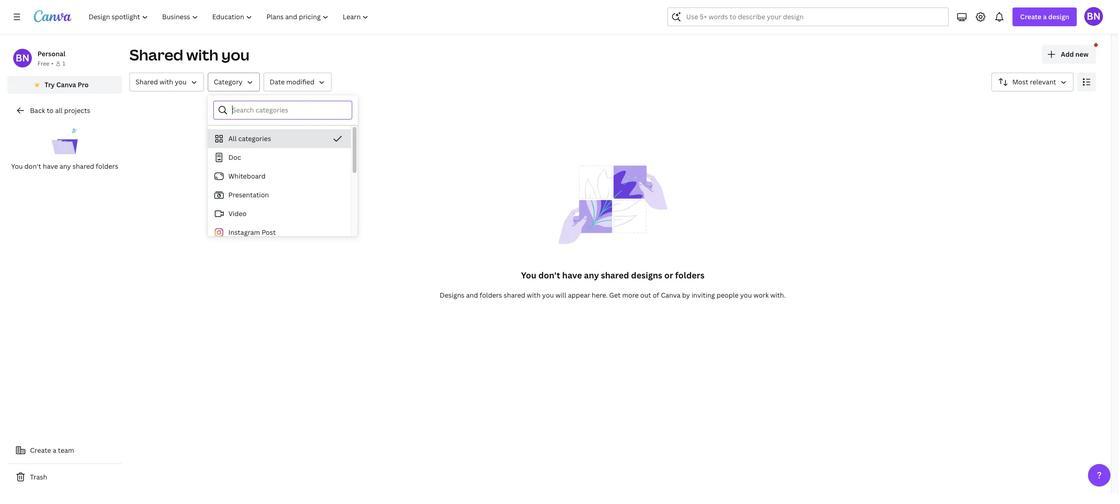 Task type: vqa. For each thing, say whether or not it's contained in the screenshot.
Your
no



Task type: locate. For each thing, give the bounding box(es) containing it.
try canva pro button
[[8, 76, 122, 94]]

1 vertical spatial with
[[160, 77, 173, 86]]

ben nelson image
[[1085, 7, 1104, 26], [13, 49, 32, 68]]

0 vertical spatial have
[[43, 162, 58, 171]]

team
[[58, 446, 74, 455]]

any for designs
[[584, 270, 599, 281]]

2 vertical spatial with
[[527, 291, 541, 300]]

•
[[51, 60, 53, 68]]

2 horizontal spatial with
[[527, 291, 541, 300]]

1 vertical spatial a
[[53, 446, 56, 455]]

category
[[214, 77, 243, 86]]

0 horizontal spatial with
[[160, 77, 173, 86]]

ben nelson image
[[1085, 7, 1104, 26]]

video option
[[208, 205, 351, 223]]

doc button
[[208, 148, 351, 167]]

0 vertical spatial shared
[[130, 45, 183, 65]]

with.
[[771, 291, 786, 300]]

appear
[[568, 291, 591, 300]]

0 horizontal spatial canva
[[56, 80, 76, 89]]

ben nelson image right the 'design' on the top
[[1085, 7, 1104, 26]]

list box
[[208, 130, 351, 374]]

you
[[11, 162, 23, 171], [521, 270, 537, 281]]

1 horizontal spatial any
[[584, 270, 599, 281]]

2 horizontal spatial shared
[[601, 270, 630, 281]]

shared with you
[[130, 45, 250, 65], [136, 77, 187, 86]]

you for you don't have any shared folders
[[11, 162, 23, 171]]

back to all projects link
[[8, 101, 122, 120]]

shared for folders
[[73, 162, 94, 171]]

people
[[717, 291, 739, 300]]

have for you don't have any shared designs or folders
[[563, 270, 582, 281]]

1 horizontal spatial canva
[[661, 291, 681, 300]]

1 horizontal spatial create
[[1021, 12, 1042, 21]]

designs
[[440, 291, 465, 300]]

1 vertical spatial shared
[[601, 270, 630, 281]]

0 vertical spatial a
[[1044, 12, 1048, 21]]

0 vertical spatial create
[[1021, 12, 1042, 21]]

canva right try
[[56, 80, 76, 89]]

0 horizontal spatial don't
[[24, 162, 41, 171]]

1 vertical spatial shared
[[136, 77, 158, 86]]

1 horizontal spatial with
[[186, 45, 219, 65]]

0 horizontal spatial shared
[[73, 162, 94, 171]]

1 vertical spatial create
[[30, 446, 51, 455]]

new
[[1076, 50, 1089, 59]]

1 horizontal spatial ben nelson image
[[1085, 7, 1104, 26]]

create a design
[[1021, 12, 1070, 21]]

1 horizontal spatial a
[[1044, 12, 1048, 21]]

Search categories search field
[[232, 101, 346, 119]]

a for team
[[53, 446, 56, 455]]

trash
[[30, 473, 47, 482]]

have
[[43, 162, 58, 171], [563, 270, 582, 281]]

a inside button
[[53, 446, 56, 455]]

Date modified button
[[264, 73, 332, 92]]

a left the 'design' on the top
[[1044, 12, 1048, 21]]

0 vertical spatial shared with you
[[130, 45, 250, 65]]

0 horizontal spatial a
[[53, 446, 56, 455]]

you for you don't have any shared designs or folders
[[521, 270, 537, 281]]

create
[[1021, 12, 1042, 21], [30, 446, 51, 455]]

ben nelson image for ben nelson icon
[[1085, 7, 1104, 26]]

1 horizontal spatial you
[[521, 270, 537, 281]]

create a team
[[30, 446, 74, 455]]

work
[[754, 291, 769, 300]]

2 vertical spatial folders
[[480, 291, 502, 300]]

1 vertical spatial you
[[521, 270, 537, 281]]

canva
[[56, 80, 76, 89], [661, 291, 681, 300]]

Owner button
[[130, 73, 204, 92]]

2 vertical spatial shared
[[504, 291, 526, 300]]

you
[[222, 45, 250, 65], [175, 77, 187, 86], [543, 291, 554, 300], [741, 291, 752, 300]]

0 horizontal spatial you
[[11, 162, 23, 171]]

canva right of
[[661, 291, 681, 300]]

back to all projects
[[30, 106, 90, 115]]

instagram post option
[[208, 223, 351, 242]]

design
[[1049, 12, 1070, 21]]

2 horizontal spatial folders
[[676, 270, 705, 281]]

all categories button
[[208, 130, 351, 148]]

bn button
[[1085, 7, 1104, 26]]

a left team
[[53, 446, 56, 455]]

0 horizontal spatial any
[[60, 162, 71, 171]]

projects
[[64, 106, 90, 115]]

0 horizontal spatial create
[[30, 446, 51, 455]]

presentation button
[[208, 186, 351, 205]]

0 vertical spatial canva
[[56, 80, 76, 89]]

a inside dropdown button
[[1044, 12, 1048, 21]]

1 horizontal spatial have
[[563, 270, 582, 281]]

1 vertical spatial shared with you
[[136, 77, 187, 86]]

0 vertical spatial don't
[[24, 162, 41, 171]]

create left team
[[30, 446, 51, 455]]

a for design
[[1044, 12, 1048, 21]]

1 horizontal spatial shared
[[504, 291, 526, 300]]

None search field
[[668, 8, 950, 26]]

1 vertical spatial canva
[[661, 291, 681, 300]]

create inside button
[[30, 446, 51, 455]]

1 vertical spatial have
[[563, 270, 582, 281]]

of
[[653, 291, 660, 300]]

doc
[[229, 153, 241, 162]]

0 vertical spatial ben nelson image
[[1085, 7, 1104, 26]]

0 vertical spatial any
[[60, 162, 71, 171]]

0 horizontal spatial have
[[43, 162, 58, 171]]

back
[[30, 106, 45, 115]]

shared inside owner button
[[136, 77, 158, 86]]

inviting
[[692, 291, 716, 300]]

1 vertical spatial any
[[584, 270, 599, 281]]

try canva pro
[[45, 80, 89, 89]]

0 vertical spatial shared
[[73, 162, 94, 171]]

shared
[[73, 162, 94, 171], [601, 270, 630, 281], [504, 291, 526, 300]]

0 vertical spatial you
[[11, 162, 23, 171]]

don't
[[24, 162, 41, 171], [539, 270, 561, 281]]

designs
[[632, 270, 663, 281]]

ben nelson image left the free
[[13, 49, 32, 68]]

designs and folders shared with you will appear here. get more out of canva by inviting people you work with.
[[440, 291, 786, 300]]

with
[[186, 45, 219, 65], [160, 77, 173, 86], [527, 291, 541, 300]]

most relevant
[[1013, 77, 1057, 86]]

any
[[60, 162, 71, 171], [584, 270, 599, 281]]

categories
[[238, 134, 271, 143]]

0 horizontal spatial ben nelson image
[[13, 49, 32, 68]]

0 vertical spatial with
[[186, 45, 219, 65]]

create left the 'design' on the top
[[1021, 12, 1042, 21]]

0 vertical spatial folders
[[96, 162, 118, 171]]

a
[[1044, 12, 1048, 21], [53, 446, 56, 455]]

by
[[683, 291, 690, 300]]

folders
[[96, 162, 118, 171], [676, 270, 705, 281], [480, 291, 502, 300]]

1 vertical spatial don't
[[539, 270, 561, 281]]

here.
[[592, 291, 608, 300]]

1 vertical spatial ben nelson image
[[13, 49, 32, 68]]

shared
[[130, 45, 183, 65], [136, 77, 158, 86]]

1 horizontal spatial don't
[[539, 270, 561, 281]]

more
[[623, 291, 639, 300]]

presentation option
[[208, 186, 351, 205]]

personal
[[38, 49, 65, 58]]

modified
[[286, 77, 315, 86]]

create inside dropdown button
[[1021, 12, 1042, 21]]



Task type: describe. For each thing, give the bounding box(es) containing it.
or
[[665, 270, 674, 281]]

top level navigation element
[[83, 8, 377, 26]]

all categories option
[[208, 130, 351, 148]]

most
[[1013, 77, 1029, 86]]

video
[[229, 209, 247, 218]]

and
[[466, 291, 478, 300]]

any for folders
[[60, 162, 71, 171]]

whiteboard button
[[208, 167, 351, 186]]

have for you don't have any shared folders
[[43, 162, 58, 171]]

relevant
[[1031, 77, 1057, 86]]

whiteboard
[[229, 172, 266, 181]]

trash link
[[8, 468, 122, 487]]

create a design button
[[1013, 8, 1078, 26]]

create for create a team
[[30, 446, 51, 455]]

ben nelson image for 'ben nelson' element
[[13, 49, 32, 68]]

all
[[55, 106, 63, 115]]

Category button
[[208, 73, 260, 92]]

instagram post button
[[208, 223, 351, 242]]

all
[[229, 134, 237, 143]]

try
[[45, 80, 55, 89]]

shared with you inside owner button
[[136, 77, 187, 86]]

you inside owner button
[[175, 77, 187, 86]]

date
[[270, 77, 285, 86]]

shared for designs
[[601, 270, 630, 281]]

0 horizontal spatial folders
[[96, 162, 118, 171]]

you don't have any shared designs or folders
[[521, 270, 705, 281]]

create a team button
[[8, 442, 122, 460]]

1 vertical spatial folders
[[676, 270, 705, 281]]

to
[[47, 106, 53, 115]]

free
[[38, 60, 49, 68]]

1 horizontal spatial folders
[[480, 291, 502, 300]]

you don't have any shared folders
[[11, 162, 118, 171]]

Sort by button
[[992, 73, 1074, 92]]

don't for you don't have any shared folders
[[24, 162, 41, 171]]

instagram post
[[229, 228, 276, 237]]

whiteboard option
[[208, 167, 351, 186]]

out
[[641, 291, 652, 300]]

will
[[556, 291, 567, 300]]

Search search field
[[687, 8, 931, 26]]

with inside owner button
[[160, 77, 173, 86]]

pro
[[78, 80, 89, 89]]

date modified
[[270, 77, 315, 86]]

add
[[1062, 50, 1075, 59]]

free •
[[38, 60, 53, 68]]

don't for you don't have any shared designs or folders
[[539, 270, 561, 281]]

all categories
[[229, 134, 271, 143]]

get
[[610, 291, 621, 300]]

doc option
[[208, 148, 351, 167]]

add new button
[[1043, 45, 1097, 64]]

create for create a design
[[1021, 12, 1042, 21]]

1
[[62, 60, 65, 68]]

list box containing all categories
[[208, 130, 351, 374]]

instagram
[[229, 228, 260, 237]]

post
[[262, 228, 276, 237]]

video button
[[208, 205, 351, 223]]

presentation
[[229, 191, 269, 199]]

ben nelson element
[[13, 49, 32, 68]]

canva inside button
[[56, 80, 76, 89]]

add new
[[1062, 50, 1089, 59]]



